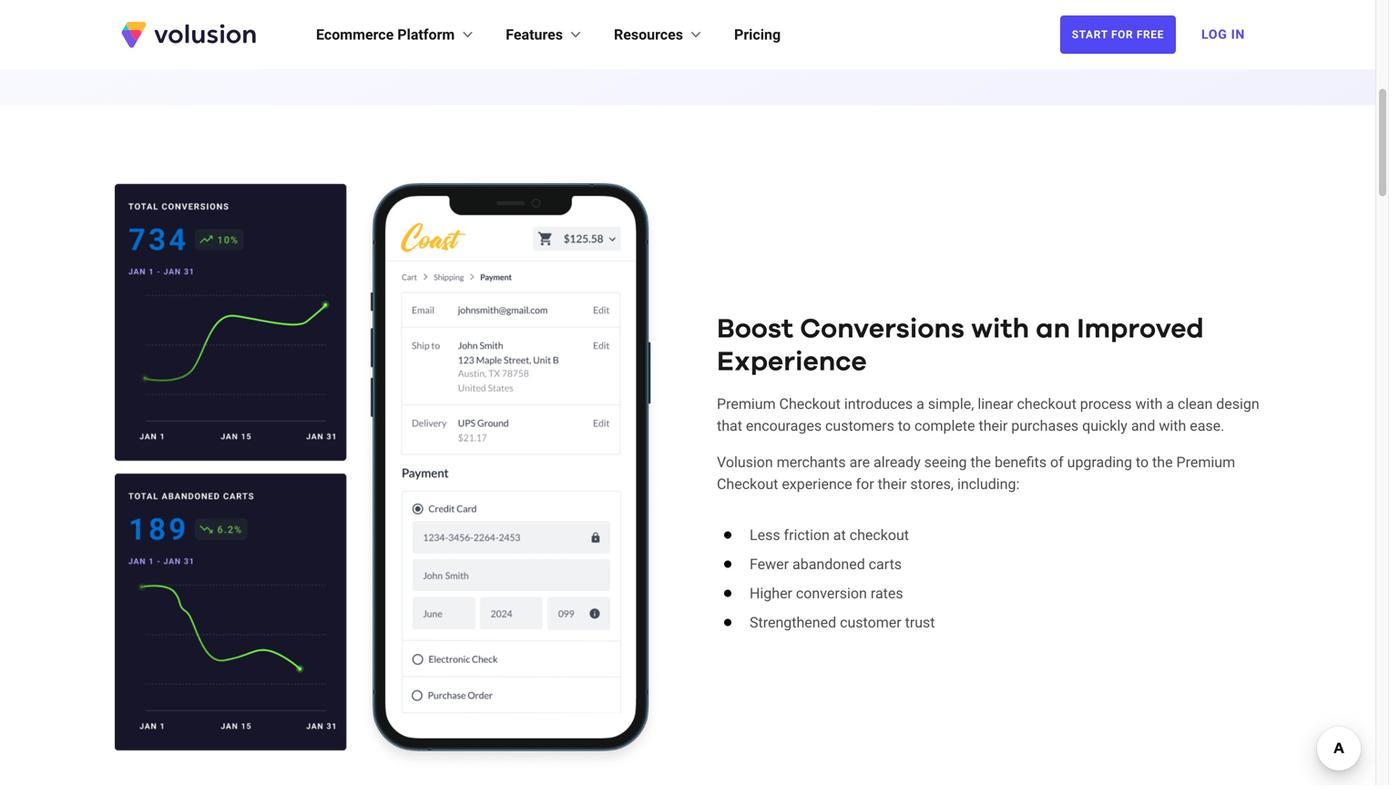 Task type: locate. For each thing, give the bounding box(es) containing it.
in
[[1232, 27, 1246, 42]]

stores,
[[911, 476, 954, 493]]

features
[[506, 26, 563, 43]]

1 horizontal spatial their
[[979, 417, 1008, 435]]

1 the from the left
[[971, 454, 992, 471]]

conversion
[[797, 585, 868, 603]]

quickly
[[1083, 417, 1128, 435]]

0 horizontal spatial checkout
[[717, 476, 779, 493]]

0 vertical spatial their
[[979, 417, 1008, 435]]

merchants
[[777, 454, 846, 471]]

resources
[[614, 26, 684, 43]]

with left "an"
[[972, 316, 1030, 343]]

volusion
[[717, 454, 774, 471]]

checkout inside premium checkout introduces a simple, linear checkout process with a clean design that encourages customers to complete their purchases quickly and with ease.
[[780, 396, 841, 413]]

premium
[[717, 396, 776, 413], [1177, 454, 1236, 471]]

design
[[1217, 396, 1260, 413]]

are
[[850, 454, 870, 471]]

1 horizontal spatial to
[[1136, 454, 1149, 471]]

with up "and"
[[1136, 396, 1163, 413]]

premium checkout introduces a simple, linear checkout process with a clean design that encourages customers to complete their purchases quickly and with ease.
[[717, 396, 1260, 435]]

their down already
[[878, 476, 907, 493]]

0 vertical spatial checkout
[[780, 396, 841, 413]]

1 horizontal spatial the
[[1153, 454, 1173, 471]]

premium up that
[[717, 396, 776, 413]]

to
[[898, 417, 911, 435], [1136, 454, 1149, 471]]

the
[[971, 454, 992, 471], [1153, 454, 1173, 471]]

their inside premium checkout introduces a simple, linear checkout process with a clean design that encourages customers to complete their purchases quickly and with ease.
[[979, 417, 1008, 435]]

and
[[1132, 417, 1156, 435]]

with inside boost conversions with an improved experience
[[972, 316, 1030, 343]]

checkout down volusion
[[717, 476, 779, 493]]

1 horizontal spatial a
[[1167, 396, 1175, 413]]

already
[[874, 454, 921, 471]]

checkout
[[780, 396, 841, 413], [717, 476, 779, 493]]

checkout up the purchases
[[1018, 396, 1077, 413]]

experience
[[782, 476, 853, 493]]

higher conversion rates
[[750, 585, 904, 603]]

at
[[834, 527, 846, 544]]

for
[[1112, 28, 1134, 41]]

log
[[1202, 27, 1228, 42]]

0 horizontal spatial checkout
[[850, 527, 910, 544]]

purchases
[[1012, 417, 1079, 435]]

0 horizontal spatial to
[[898, 417, 911, 435]]

checkout inside volusion merchants are already seeing the benefits of upgrading to the premium checkout experience for their stores, including:
[[717, 476, 779, 493]]

1 horizontal spatial checkout
[[1018, 396, 1077, 413]]

simple,
[[929, 396, 975, 413]]

checkout up carts
[[850, 527, 910, 544]]

1 vertical spatial to
[[1136, 454, 1149, 471]]

linear
[[978, 396, 1014, 413]]

checkout
[[1018, 396, 1077, 413], [850, 527, 910, 544]]

0 vertical spatial to
[[898, 417, 911, 435]]

carts
[[869, 556, 902, 573]]

0 vertical spatial checkout
[[1018, 396, 1077, 413]]

1 vertical spatial their
[[878, 476, 907, 493]]

1 horizontal spatial checkout
[[780, 396, 841, 413]]

a left clean
[[1167, 396, 1175, 413]]

benefits
[[995, 454, 1047, 471]]

0 horizontal spatial a
[[917, 396, 925, 413]]

1 vertical spatial checkout
[[717, 476, 779, 493]]

fewer abandoned carts
[[750, 556, 902, 573]]

to down "and"
[[1136, 454, 1149, 471]]

0 horizontal spatial the
[[971, 454, 992, 471]]

start for free
[[1073, 28, 1165, 41]]

the up including:
[[971, 454, 992, 471]]

0 vertical spatial premium
[[717, 396, 776, 413]]

the down "and"
[[1153, 454, 1173, 471]]

boost
[[717, 316, 794, 343]]

a
[[917, 396, 925, 413], [1167, 396, 1175, 413]]

checkout up the encourages
[[780, 396, 841, 413]]

abandoned
[[793, 556, 866, 573]]

their down the linear
[[979, 417, 1008, 435]]

0 vertical spatial with
[[972, 316, 1030, 343]]

fewer
[[750, 556, 789, 573]]

0 horizontal spatial their
[[878, 476, 907, 493]]

a left the simple,
[[917, 396, 925, 413]]

1 vertical spatial premium
[[1177, 454, 1236, 471]]

introduces
[[845, 396, 913, 413]]

trust
[[906, 614, 936, 632]]

less friction at checkout
[[750, 527, 910, 544]]

strengthened customer trust
[[750, 614, 936, 632]]

1 vertical spatial checkout
[[850, 527, 910, 544]]

1 horizontal spatial premium
[[1177, 454, 1236, 471]]

with
[[972, 316, 1030, 343], [1136, 396, 1163, 413], [1160, 417, 1187, 435]]

to down the introduces
[[898, 417, 911, 435]]

start for free link
[[1061, 15, 1177, 54]]

with right "and"
[[1160, 417, 1187, 435]]

0 horizontal spatial premium
[[717, 396, 776, 413]]

premium down ease.
[[1177, 454, 1236, 471]]

their
[[979, 417, 1008, 435], [878, 476, 907, 493]]



Task type: vqa. For each thing, say whether or not it's contained in the screenshot.
Features
yes



Task type: describe. For each thing, give the bounding box(es) containing it.
log in
[[1202, 27, 1246, 42]]

checkout inside premium checkout introduces a simple, linear checkout process with a clean design that encourages customers to complete their purchases quickly and with ease.
[[1018, 396, 1077, 413]]

start
[[1073, 28, 1109, 41]]

friction
[[784, 527, 830, 544]]

volusion merchants are already seeing the benefits of upgrading to the premium checkout experience for their stores, including:
[[717, 454, 1236, 493]]

features button
[[506, 24, 585, 46]]

improved
[[1078, 316, 1205, 343]]

less
[[750, 527, 781, 544]]

2 the from the left
[[1153, 454, 1173, 471]]

encourages
[[746, 417, 822, 435]]

including:
[[958, 476, 1020, 493]]

premium inside volusion merchants are already seeing the benefits of upgrading to the premium checkout experience for their stores, including:
[[1177, 454, 1236, 471]]

upgrading
[[1068, 454, 1133, 471]]

higher
[[750, 585, 793, 603]]

seeing
[[925, 454, 967, 471]]

pricing link
[[735, 24, 781, 46]]

customers
[[826, 417, 895, 435]]

ecommerce platform
[[316, 26, 455, 43]]

clean
[[1178, 396, 1213, 413]]

1 vertical spatial with
[[1136, 396, 1163, 413]]

2 vertical spatial with
[[1160, 417, 1187, 435]]

boost conversions with an improved experience
[[717, 316, 1205, 376]]

rates
[[871, 585, 904, 603]]

customer
[[840, 614, 902, 632]]

pricing
[[735, 26, 781, 43]]

that
[[717, 417, 743, 435]]

strengthened
[[750, 614, 837, 632]]

ecommerce
[[316, 26, 394, 43]]

2 a from the left
[[1167, 396, 1175, 413]]

resources button
[[614, 24, 705, 46]]

an
[[1036, 316, 1071, 343]]

1 a from the left
[[917, 396, 925, 413]]

conversions
[[800, 316, 965, 343]]

experience
[[717, 349, 867, 376]]

for
[[856, 476, 875, 493]]

to inside volusion merchants are already seeing the benefits of upgrading to the premium checkout experience for their stores, including:
[[1136, 454, 1149, 471]]

platform
[[398, 26, 455, 43]]

of
[[1051, 454, 1064, 471]]

to inside premium checkout introduces a simple, linear checkout process with a clean design that encourages customers to complete their purchases quickly and with ease.
[[898, 417, 911, 435]]

premium inside premium checkout introduces a simple, linear checkout process with a clean design that encourages customers to complete their purchases quickly and with ease.
[[717, 396, 776, 413]]

ease.
[[1191, 417, 1225, 435]]

process
[[1081, 396, 1132, 413]]

ecommerce platform button
[[316, 24, 477, 46]]

log in link
[[1191, 15, 1257, 55]]

free
[[1137, 28, 1165, 41]]

complete
[[915, 417, 976, 435]]

their inside volusion merchants are already seeing the benefits of upgrading to the premium checkout experience for their stores, including:
[[878, 476, 907, 493]]



